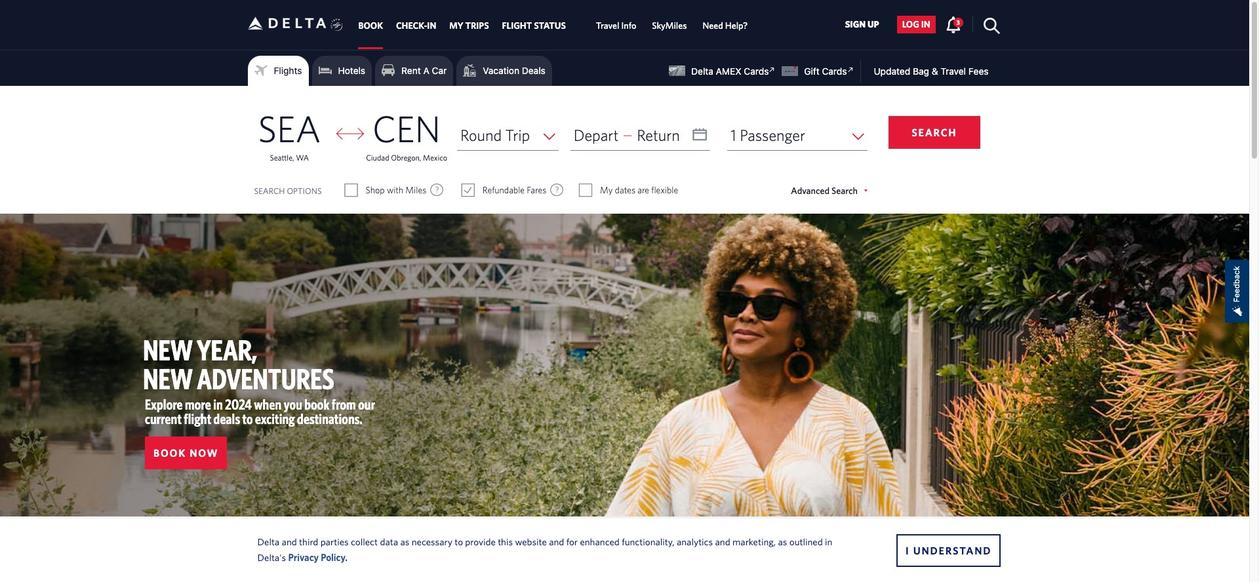 Task type: describe. For each thing, give the bounding box(es) containing it.
obregon,
[[391, 153, 422, 162]]

My dates are flexible checkbox
[[580, 184, 592, 197]]

rent a car link
[[382, 61, 447, 81]]

tab list containing book
[[352, 0, 756, 49]]

&
[[932, 66, 939, 77]]

dates
[[615, 185, 636, 196]]

our
[[358, 396, 375, 413]]

trip
[[506, 126, 530, 144]]

cen
[[373, 107, 441, 150]]

book
[[305, 396, 330, 413]]

data
[[380, 536, 398, 548]]

travel info
[[596, 21, 637, 31]]

check-
[[396, 21, 427, 31]]

seattle,
[[270, 153, 294, 162]]

skymiles link
[[652, 14, 687, 38]]

travel info link
[[596, 14, 637, 38]]

more
[[185, 396, 211, 413]]

functionality,
[[622, 536, 675, 548]]

round trip
[[461, 126, 530, 144]]

advanced
[[791, 186, 830, 196]]

flights link
[[254, 61, 302, 81]]

wa
[[296, 153, 309, 162]]

bag
[[913, 66, 930, 77]]

in inside explore more in 2024 when you book from our current flight deals to exciting destinations.
[[213, 396, 223, 413]]

return
[[637, 126, 680, 144]]

delta air lines image
[[248, 3, 326, 44]]

rent a car
[[402, 65, 447, 76]]

explore more in 2024 when you book from our current flight deals to exciting destinations.
[[145, 396, 375, 427]]

gift cards
[[805, 66, 848, 77]]

with
[[387, 185, 404, 196]]

Refundable Fares checkbox
[[462, 184, 474, 197]]

flight
[[502, 21, 532, 31]]

advanced search
[[791, 186, 858, 196]]

Shop with Miles checkbox
[[346, 184, 357, 197]]

2024
[[225, 396, 252, 413]]

check-in
[[396, 21, 437, 31]]

destinations.
[[297, 411, 363, 427]]

cen ciudad obregon, mexico
[[366, 107, 448, 162]]

privacy policy. link
[[288, 552, 348, 563]]

search for search
[[912, 127, 958, 138]]

updated bag & travel fees
[[874, 66, 989, 77]]

in inside delta and third parties collect data as necessary to provide this website and for enhanced functionality, analytics and marketing, as outlined in delta's
[[826, 536, 833, 548]]

options
[[287, 186, 322, 196]]

my dates are flexible
[[600, 185, 679, 196]]

book now link
[[145, 437, 227, 470]]

website
[[515, 536, 547, 548]]

flights
[[274, 65, 302, 76]]

gift cards link
[[782, 64, 857, 77]]

marketing,
[[733, 536, 776, 548]]

from
[[332, 396, 356, 413]]

1 passenger
[[731, 126, 806, 144]]

this link opens another site in a new window that may not follow the same accessibility policies as delta air lines. image for delta amex cards
[[767, 64, 779, 76]]

miles
[[406, 185, 427, 196]]

shop with miles
[[366, 185, 427, 196]]

3 link
[[946, 16, 964, 33]]

refundable fares
[[483, 185, 547, 196]]

policy.
[[321, 552, 348, 563]]

my
[[450, 21, 464, 31]]

advanced search link
[[791, 186, 868, 196]]

search options
[[254, 186, 322, 196]]

passenger
[[740, 126, 806, 144]]

up
[[868, 19, 880, 30]]

1 Passenger field
[[728, 120, 868, 151]]

refundable
[[483, 185, 525, 196]]

book for book
[[359, 21, 383, 31]]

hotels
[[338, 65, 366, 76]]

i understand
[[906, 545, 992, 557]]

a
[[424, 65, 430, 76]]

1 and from the left
[[282, 536, 297, 548]]

to inside explore more in 2024 when you book from our current flight deals to exciting destinations.
[[243, 411, 253, 427]]

book now
[[154, 448, 219, 459]]

delta for delta amex cards
[[692, 66, 714, 77]]

in
[[427, 21, 437, 31]]

sign
[[846, 19, 866, 30]]

need
[[703, 21, 724, 31]]

amex
[[716, 66, 742, 77]]

vacation deals
[[483, 65, 546, 76]]

explore
[[145, 396, 183, 413]]

sea
[[258, 107, 321, 150]]

explore more in 2024 when you book from our current flight deals to exciting destinations. link
[[145, 396, 375, 427]]

privacy
[[288, 552, 319, 563]]

for
[[567, 536, 578, 548]]

sign up link
[[840, 16, 885, 33]]

flight status link
[[502, 14, 566, 38]]

1 vertical spatial travel
[[941, 66, 967, 77]]

privacy policy.
[[288, 552, 348, 563]]

info
[[622, 21, 637, 31]]

need help?
[[703, 21, 748, 31]]

mexico
[[423, 153, 448, 162]]

sign up
[[846, 19, 880, 30]]

year,
[[197, 333, 257, 367]]

help?
[[726, 21, 748, 31]]



Task type: locate. For each thing, give the bounding box(es) containing it.
book inside tab list
[[359, 21, 383, 31]]

1 horizontal spatial this link opens another site in a new window that may not follow the same accessibility policies as delta air lines. image
[[845, 64, 857, 76]]

analytics
[[677, 536, 713, 548]]

search for search options
[[254, 186, 285, 196]]

2 horizontal spatial in
[[922, 19, 931, 30]]

this link opens another site in a new window that may not follow the same accessibility policies as delta air lines. image for gift cards
[[845, 64, 857, 76]]

2 horizontal spatial and
[[716, 536, 731, 548]]

1 this link opens another site in a new window that may not follow the same accessibility policies as delta air lines. image from the left
[[767, 64, 779, 76]]

book inside book now 'link'
[[154, 448, 186, 459]]

2 this link opens another site in a new window that may not follow the same accessibility policies as delta air lines. image from the left
[[845, 64, 857, 76]]

1 vertical spatial delta
[[258, 536, 280, 548]]

0 horizontal spatial in
[[213, 396, 223, 413]]

1 vertical spatial search
[[254, 186, 285, 196]]

1 horizontal spatial delta
[[692, 66, 714, 77]]

vacation deals link
[[463, 61, 546, 81]]

flight status
[[502, 21, 566, 31]]

1 horizontal spatial in
[[826, 536, 833, 548]]

updated
[[874, 66, 911, 77]]

are
[[638, 185, 650, 196]]

new
[[143, 333, 193, 367], [143, 362, 193, 396]]

1 vertical spatial to
[[455, 536, 463, 548]]

trips
[[466, 21, 489, 31]]

this link opens another site in a new window that may not follow the same accessibility policies as delta air lines. image right 'gift'
[[845, 64, 857, 76]]

adventures
[[197, 362, 335, 396]]

log
[[903, 19, 920, 30]]

collect
[[351, 536, 378, 548]]

1 horizontal spatial as
[[779, 536, 788, 548]]

skymiles
[[652, 21, 687, 31]]

delta up delta's
[[258, 536, 280, 548]]

shop
[[366, 185, 385, 196]]

Round Trip field
[[457, 120, 559, 151]]

deals
[[522, 65, 546, 76]]

none text field inside book tab panel
[[571, 120, 711, 151]]

outlined
[[790, 536, 823, 548]]

to inside delta and third parties collect data as necessary to provide this website and for enhanced functionality, analytics and marketing, as outlined in delta's
[[455, 536, 463, 548]]

as right the data at the left bottom
[[401, 536, 410, 548]]

0 horizontal spatial search
[[254, 186, 285, 196]]

car
[[432, 65, 447, 76]]

search down &
[[912, 127, 958, 138]]

delta amex cards link
[[670, 64, 779, 77]]

this link opens another site in a new window that may not follow the same accessibility policies as delta air lines. image inside gift cards link
[[845, 64, 857, 76]]

None text field
[[571, 120, 711, 151]]

book for book now
[[154, 448, 186, 459]]

cards right 'gift'
[[823, 66, 848, 77]]

0 horizontal spatial delta
[[258, 536, 280, 548]]

rent
[[402, 65, 421, 76]]

delta's
[[258, 552, 286, 563]]

gift
[[805, 66, 820, 77]]

log in
[[903, 19, 931, 30]]

and left third at the bottom of page
[[282, 536, 297, 548]]

book link
[[359, 14, 383, 38]]

travel right &
[[941, 66, 967, 77]]

delta for delta and third parties collect data as necessary to provide this website and for enhanced functionality, analytics and marketing, as outlined in delta's
[[258, 536, 280, 548]]

flexible
[[652, 185, 679, 196]]

to left the provide
[[455, 536, 463, 548]]

search left the options
[[254, 186, 285, 196]]

deals
[[214, 411, 240, 427]]

status
[[534, 21, 566, 31]]

to
[[243, 411, 253, 427], [455, 536, 463, 548]]

travel
[[596, 21, 620, 31], [941, 66, 967, 77]]

1 horizontal spatial search
[[912, 127, 958, 138]]

0 horizontal spatial as
[[401, 536, 410, 548]]

search
[[912, 127, 958, 138], [254, 186, 285, 196]]

now
[[190, 448, 219, 459]]

1 new from the top
[[143, 333, 193, 367]]

2 as from the left
[[779, 536, 788, 548]]

ciudad
[[366, 153, 389, 162]]

as left outlined
[[779, 536, 788, 548]]

parties
[[321, 536, 349, 548]]

updated bag & travel fees link
[[861, 66, 989, 77]]

in right log
[[922, 19, 931, 30]]

cards inside delta amex cards link
[[744, 66, 769, 77]]

to right deals
[[243, 411, 253, 427]]

0 horizontal spatial travel
[[596, 21, 620, 31]]

cards
[[744, 66, 769, 77], [823, 66, 848, 77]]

3
[[957, 18, 961, 26]]

necessary
[[412, 536, 453, 548]]

this link opens another site in a new window that may not follow the same accessibility policies as delta air lines. image left 'gift'
[[767, 64, 779, 76]]

delta left amex
[[692, 66, 714, 77]]

1 vertical spatial book
[[154, 448, 186, 459]]

2 cards from the left
[[823, 66, 848, 77]]

as
[[401, 536, 410, 548], [779, 536, 788, 548]]

cards right amex
[[744, 66, 769, 77]]

search
[[832, 186, 858, 196]]

0 horizontal spatial and
[[282, 536, 297, 548]]

and right analytics
[[716, 536, 731, 548]]

check-in link
[[396, 14, 437, 38]]

1 horizontal spatial book
[[359, 21, 383, 31]]

1 horizontal spatial cards
[[823, 66, 848, 77]]

depart
[[574, 126, 619, 144]]

delta amex cards
[[692, 66, 769, 77]]

round
[[461, 126, 502, 144]]

1 as from the left
[[401, 536, 410, 548]]

1 horizontal spatial travel
[[941, 66, 967, 77]]

0 vertical spatial book
[[359, 21, 383, 31]]

third
[[299, 536, 318, 548]]

my trips link
[[450, 14, 489, 38]]

i understand button
[[897, 534, 1002, 567]]

0 horizontal spatial cards
[[744, 66, 769, 77]]

current
[[145, 411, 182, 427]]

enhanced
[[580, 536, 620, 548]]

in right more
[[213, 396, 223, 413]]

1
[[731, 126, 737, 144]]

book tab panel
[[0, 86, 1250, 214]]

and left the for
[[549, 536, 565, 548]]

0 horizontal spatial book
[[154, 448, 186, 459]]

book right skyteam image
[[359, 21, 383, 31]]

2 and from the left
[[549, 536, 565, 548]]

need help? link
[[703, 14, 748, 38]]

tab list
[[352, 0, 756, 49]]

2 vertical spatial in
[[826, 536, 833, 548]]

1 vertical spatial in
[[213, 396, 223, 413]]

0 vertical spatial delta
[[692, 66, 714, 77]]

delta and third parties collect data as necessary to provide this website and for enhanced functionality, analytics and marketing, as outlined in delta's
[[258, 536, 833, 563]]

0 horizontal spatial this link opens another site in a new window that may not follow the same accessibility policies as delta air lines. image
[[767, 64, 779, 76]]

exciting
[[255, 411, 295, 427]]

travel left "info"
[[596, 21, 620, 31]]

1 horizontal spatial to
[[455, 536, 463, 548]]

in inside button
[[922, 19, 931, 30]]

3 and from the left
[[716, 536, 731, 548]]

0 vertical spatial in
[[922, 19, 931, 30]]

0 vertical spatial to
[[243, 411, 253, 427]]

0 vertical spatial travel
[[596, 21, 620, 31]]

this
[[498, 536, 513, 548]]

delta
[[692, 66, 714, 77], [258, 536, 280, 548]]

book left now
[[154, 448, 186, 459]]

0 vertical spatial search
[[912, 127, 958, 138]]

this link opens another site in a new window that may not follow the same accessibility policies as delta air lines. image inside delta amex cards link
[[767, 64, 779, 76]]

my trips
[[450, 21, 489, 31]]

skyteam image
[[331, 4, 343, 45]]

1 horizontal spatial and
[[549, 536, 565, 548]]

0 horizontal spatial to
[[243, 411, 253, 427]]

cards inside gift cards link
[[823, 66, 848, 77]]

flight
[[184, 411, 211, 427]]

this link opens another site in a new window that may not follow the same accessibility policies as delta air lines. image
[[767, 64, 779, 76], [845, 64, 857, 76]]

search button
[[889, 116, 981, 149]]

delta inside delta and third parties collect data as necessary to provide this website and for enhanced functionality, analytics and marketing, as outlined in delta's
[[258, 536, 280, 548]]

search inside button
[[912, 127, 958, 138]]

understand
[[914, 545, 992, 557]]

2 new from the top
[[143, 362, 193, 396]]

log in button
[[898, 16, 936, 33]]

in right outlined
[[826, 536, 833, 548]]

1 cards from the left
[[744, 66, 769, 77]]



Task type: vqa. For each thing, say whether or not it's contained in the screenshot.
the Calendar expanded, use arrow keys to select date application
no



